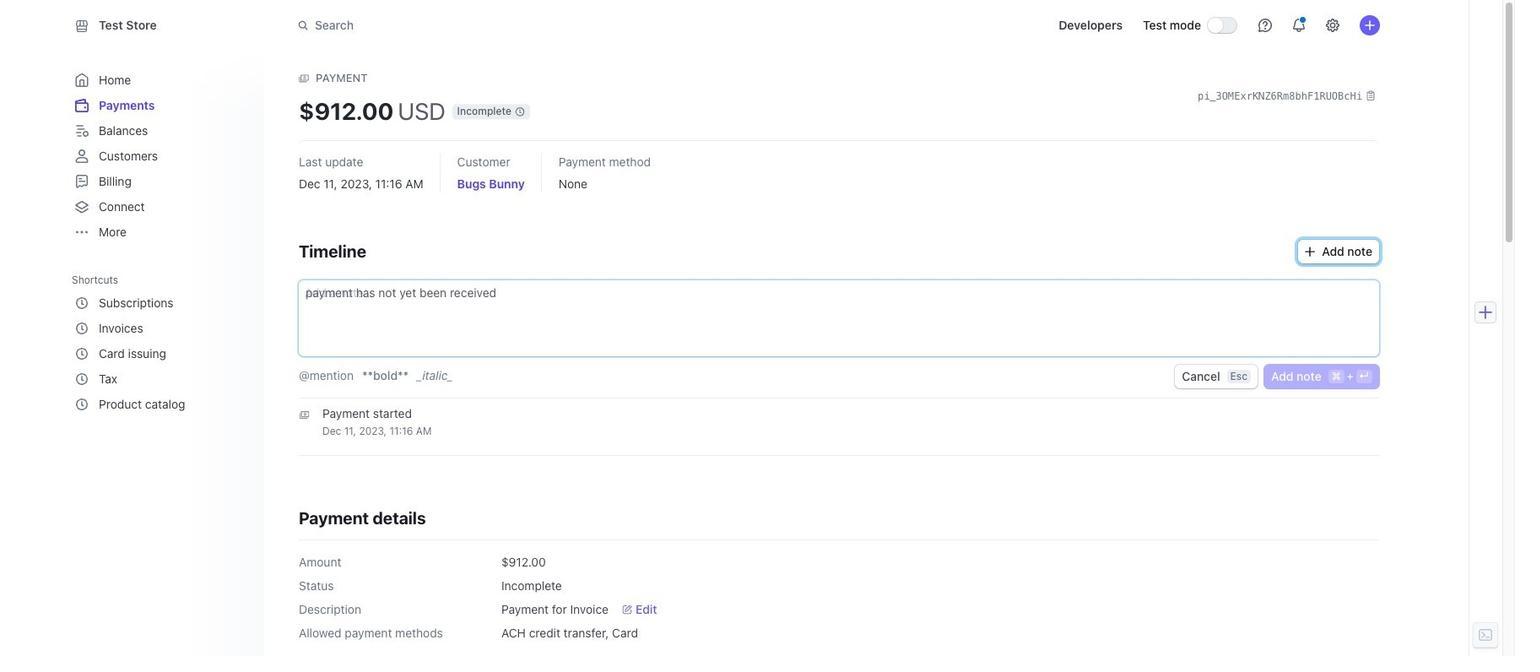 Task type: vqa. For each thing, say whether or not it's contained in the screenshot.
bottom "trial"
no



Task type: describe. For each thing, give the bounding box(es) containing it.
Test mode checkbox
[[1208, 18, 1237, 33]]

core navigation links element
[[72, 68, 247, 245]]

2 shortcuts element from the top
[[72, 290, 247, 417]]

manage shortcuts image
[[234, 274, 244, 285]]

Search text field
[[288, 10, 764, 41]]



Task type: locate. For each thing, give the bounding box(es) containing it.
svg image
[[1306, 246, 1316, 256]]

settings image
[[1327, 19, 1340, 32]]

1 shortcuts element from the top
[[72, 268, 251, 417]]

None search field
[[288, 10, 764, 41]]

shortcuts element
[[72, 268, 251, 417], [72, 290, 247, 417]]

notifications image
[[1293, 19, 1306, 32]]

help image
[[1259, 19, 1273, 32]]

None field
[[306, 283, 1374, 302]]



